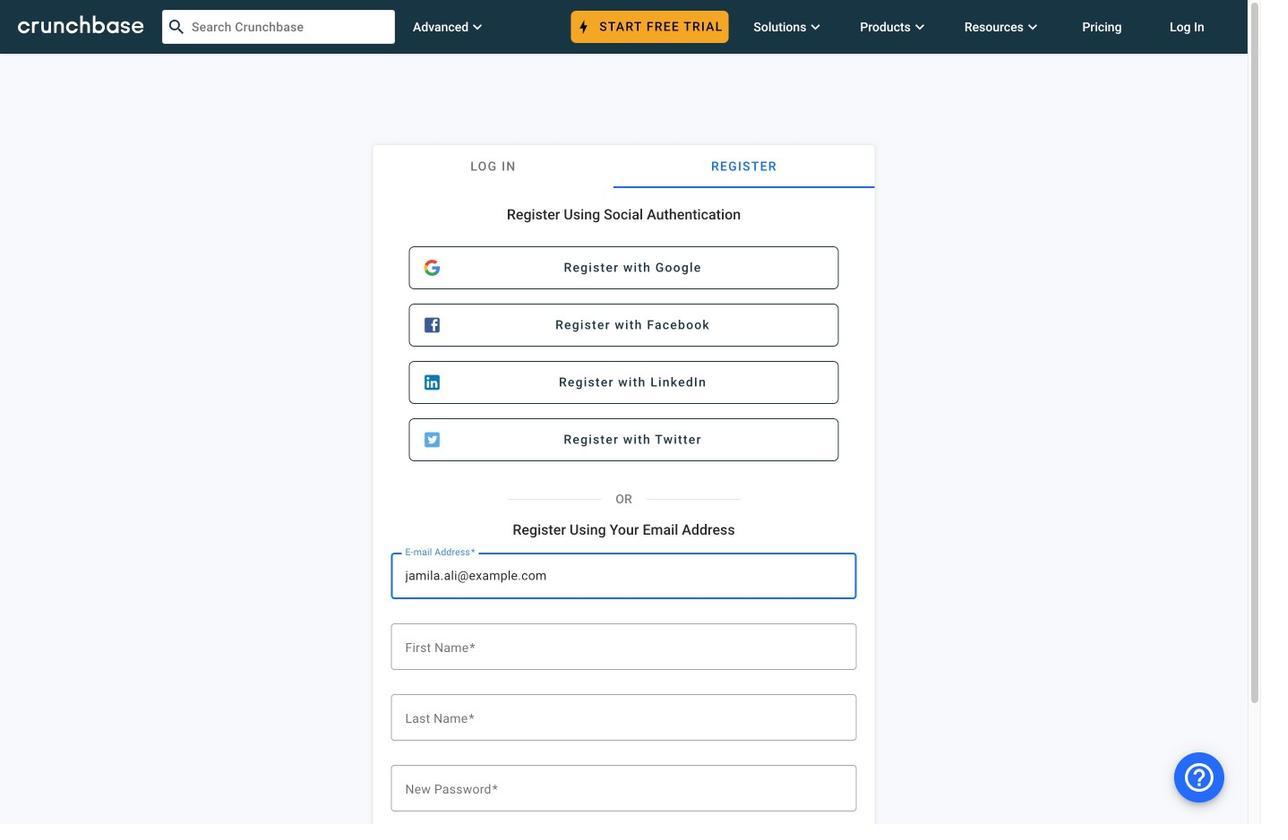 Task type: locate. For each thing, give the bounding box(es) containing it.
None email field
[[405, 565, 843, 587]]

None text field
[[405, 636, 843, 658]]

None password field
[[405, 778, 843, 799]]

tab panel
[[373, 188, 875, 824]]

None text field
[[405, 707, 843, 729]]



Task type: describe. For each thing, give the bounding box(es) containing it.
Search Crunchbase field
[[162, 10, 395, 44]]



